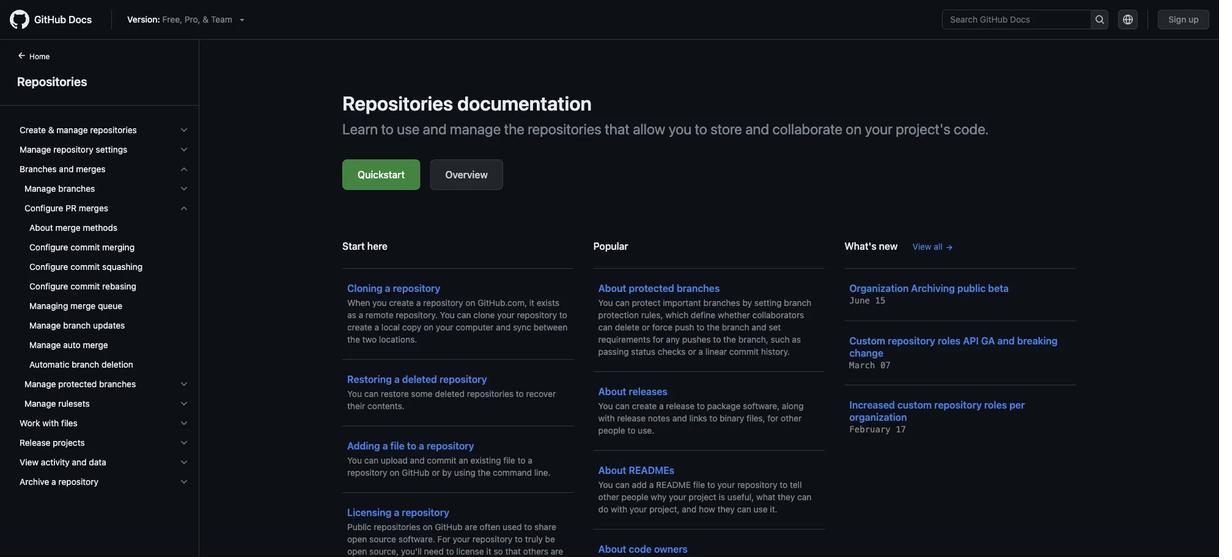 Task type: locate. For each thing, give the bounding box(es) containing it.
1 vertical spatial repositories
[[343, 92, 453, 115]]

and left the "links"
[[673, 414, 687, 424]]

1 vertical spatial &
[[48, 125, 54, 135]]

manage for manage protected branches
[[24, 380, 56, 390]]

1 horizontal spatial view
[[913, 242, 932, 252]]

release
[[20, 438, 50, 448]]

people
[[599, 426, 626, 436], [622, 493, 649, 503]]

source,
[[370, 547, 399, 557]]

you inside "cloning a repository when you create a repository on github.com, it exists as a remote repository. you can clone your repository to create a local copy on your computer and sync between the two locations."
[[440, 310, 455, 321]]

a inside about protected branches you can protect important branches by setting branch protection rules, which define whether collaborators can delete or force push to the branch and set requirements for any pushes to the branch, such as passing status checks or a linear commit history.
[[699, 347, 703, 357]]

0 horizontal spatial or
[[432, 468, 440, 478]]

about left readmes
[[599, 465, 627, 477]]

sc 9kayk9 0 image inside manage rulesets dropdown button
[[179, 399, 189, 409]]

configure for configure commit merging
[[29, 243, 68, 253]]

1 vertical spatial that
[[506, 547, 521, 557]]

branches
[[58, 184, 95, 194], [677, 283, 720, 295], [704, 298, 741, 308], [99, 380, 136, 390]]

sc 9kayk9 0 image inside 'configure pr merges' dropdown button
[[179, 204, 189, 213]]

branches up whether
[[704, 298, 741, 308]]

2 sc 9kayk9 0 image from the top
[[179, 165, 189, 174]]

2 sc 9kayk9 0 image from the top
[[179, 204, 189, 213]]

branches up pr
[[58, 184, 95, 194]]

0 vertical spatial merge
[[55, 223, 81, 233]]

2 vertical spatial create
[[632, 402, 657, 412]]

can up computer on the left of page
[[457, 310, 471, 321]]

manage up overview
[[450, 121, 501, 138]]

0 horizontal spatial it
[[487, 547, 492, 557]]

use left the it.
[[754, 505, 768, 515]]

archive a repository button
[[15, 473, 194, 492]]

1 horizontal spatial repositories
[[343, 92, 453, 115]]

to down "define"
[[697, 323, 705, 333]]

configure inside configure commit squashing link
[[29, 262, 68, 272]]

to down "used"
[[515, 535, 523, 545]]

0 horizontal spatial by
[[442, 468, 452, 478]]

commit for rebasing
[[70, 282, 100, 292]]

allow
[[633, 121, 666, 138]]

search image
[[1095, 15, 1105, 24]]

configure pr merges element for configure pr merges
[[10, 218, 199, 375]]

0 vertical spatial for
[[653, 335, 664, 345]]

manage down automatic
[[24, 380, 56, 390]]

what
[[757, 493, 776, 503]]

deleted up some
[[402, 374, 437, 386]]

manage
[[20, 145, 51, 155], [24, 184, 56, 194], [29, 321, 61, 331], [29, 340, 61, 351], [24, 380, 56, 390], [24, 399, 56, 409]]

1 vertical spatial people
[[622, 493, 649, 503]]

sc 9kayk9 0 image
[[179, 125, 189, 135], [179, 165, 189, 174], [179, 184, 189, 194], [179, 380, 189, 390], [179, 399, 189, 409], [179, 419, 189, 429], [179, 478, 189, 488]]

as inside about protected branches you can protect important branches by setting branch protection rules, which define whether collaborators can delete or force push to the branch and set requirements for any pushes to the branch, such as passing status checks or a linear commit history.
[[792, 335, 801, 345]]

manage for manage auto merge
[[29, 340, 61, 351]]

when
[[347, 298, 370, 308]]

often
[[480, 523, 501, 533]]

that inside licensing a repository public repositories on github are often used to share open source software. for your repository to truly be open source, you'll need to license it so that others a
[[506, 547, 521, 557]]

roles left per
[[985, 400, 1008, 411]]

2 configure pr merges element from the top
[[10, 218, 199, 375]]

the down documentation at the left
[[504, 121, 525, 138]]

create up two on the bottom left of the page
[[347, 323, 372, 333]]

merge down the configure pr merges
[[55, 223, 81, 233]]

repositories inside licensing a repository public repositories on github are often used to share open source software. for your repository to truly be open source, you'll need to license it so that others a
[[374, 523, 421, 533]]

add
[[632, 481, 647, 491]]

1 horizontal spatial other
[[781, 414, 802, 424]]

configure commit squashing
[[29, 262, 143, 272]]

work
[[20, 419, 40, 429]]

for inside about protected branches you can protect important branches by setting branch protection rules, which define whether collaborators can delete or force push to the branch and set requirements for any pushes to the branch, such as passing status checks or a linear commit history.
[[653, 335, 664, 345]]

or down pushes
[[688, 347, 697, 357]]

you up remote
[[373, 298, 387, 308]]

activity
[[41, 458, 70, 468]]

commit up configure commit squashing in the left top of the page
[[70, 243, 100, 253]]

0 horizontal spatial that
[[506, 547, 521, 557]]

the inside adding a file to a repository you can upload and commit an existing file to a repository on github or by using the command line.
[[478, 468, 491, 478]]

start
[[343, 241, 365, 252]]

repository inside about readmes you can add a readme file to your repository to tell other people why your project is useful, what they can do with your project, and how they can use it.
[[738, 481, 778, 491]]

1 branches and merges element from the top
[[10, 160, 199, 414]]

use inside repositories documentation learn to use and manage the repositories that allow you to store and collaborate on your project's code.
[[397, 121, 420, 138]]

1 vertical spatial by
[[442, 468, 452, 478]]

a up restore
[[394, 374, 400, 386]]

about for about protected branches you can protect important branches by setting branch protection rules, which define whether collaborators can delete or force push to the branch and set requirements for any pushes to the branch, such as passing status checks or a linear commit history.
[[599, 283, 627, 295]]

7 sc 9kayk9 0 image from the top
[[179, 478, 189, 488]]

0 horizontal spatial they
[[718, 505, 735, 515]]

1 vertical spatial protected
[[58, 380, 97, 390]]

1 vertical spatial use
[[754, 505, 768, 515]]

0 horizontal spatial you
[[373, 298, 387, 308]]

protected for manage
[[58, 380, 97, 390]]

licensing a repository public repositories on github are often used to share open source software. for your repository to truly be open source, you'll need to license it so that others a
[[347, 507, 564, 558]]

view
[[913, 242, 932, 252], [20, 458, 39, 468]]

configure down configure commit merging
[[29, 262, 68, 272]]

to right the "links"
[[710, 414, 718, 424]]

protect
[[632, 298, 661, 308]]

it left exists at bottom left
[[530, 298, 535, 308]]

release
[[666, 402, 695, 412], [618, 414, 646, 424]]

the down the existing
[[478, 468, 491, 478]]

docs
[[69, 14, 92, 25]]

about code owners link
[[599, 534, 821, 558]]

1 horizontal spatial &
[[203, 14, 209, 24]]

1 vertical spatial for
[[768, 414, 779, 424]]

0 horizontal spatial use
[[397, 121, 420, 138]]

truly
[[525, 535, 543, 545]]

view inside "view activity and data" dropdown button
[[20, 458, 39, 468]]

configure for configure commit squashing
[[29, 262, 68, 272]]

can down restoring
[[364, 389, 379, 399]]

about releases you can create a release to package software, along with release notes and links to binary files, for other people to use.
[[599, 386, 804, 436]]

to up linear
[[714, 335, 721, 345]]

1 horizontal spatial for
[[768, 414, 779, 424]]

1 horizontal spatial roles
[[985, 400, 1008, 411]]

branches and merges element containing branches and merges
[[10, 160, 199, 414]]

merge for managing
[[70, 301, 96, 311]]

with inside dropdown button
[[42, 419, 59, 429]]

or down rules,
[[642, 323, 650, 333]]

are
[[465, 523, 478, 533]]

you up their
[[347, 389, 362, 399]]

0 vertical spatial github
[[34, 14, 66, 25]]

merges for configure pr merges
[[79, 203, 108, 213]]

3 sc 9kayk9 0 image from the top
[[179, 184, 189, 194]]

code
[[629, 544, 652, 556]]

2 vertical spatial file
[[694, 481, 705, 491]]

as inside "cloning a repository when you create a repository on github.com, it exists as a remote repository. you can clone your repository to create a local copy on your computer and sync between the two locations."
[[347, 310, 356, 321]]

sc 9kayk9 0 image inside work with files dropdown button
[[179, 419, 189, 429]]

sign
[[1169, 14, 1187, 24]]

protected inside dropdown button
[[58, 380, 97, 390]]

create down "releases"
[[632, 402, 657, 412]]

0 horizontal spatial for
[[653, 335, 664, 345]]

and inside custom repository roles api ga and breaking change march 07
[[998, 335, 1015, 347]]

configure pr merges element containing about merge methods
[[10, 218, 199, 375]]

1 vertical spatial view
[[20, 458, 39, 468]]

3 sc 9kayk9 0 image from the top
[[179, 439, 189, 448]]

to left "recover"
[[516, 389, 524, 399]]

15
[[876, 296, 886, 306]]

with right the do
[[611, 505, 628, 515]]

roles inside the 'increased custom repository roles per organization february 17'
[[985, 400, 1008, 411]]

release up use.
[[618, 414, 646, 424]]

can down adding
[[364, 456, 379, 466]]

people inside about readmes you can add a readme file to your repository to tell other people why your project is useful, what they can do with your project, and how they can use it.
[[622, 493, 649, 503]]

& right the pro,
[[203, 14, 209, 24]]

view all link
[[913, 241, 954, 254]]

1 horizontal spatial that
[[605, 121, 630, 138]]

4 sc 9kayk9 0 image from the top
[[179, 458, 189, 468]]

0 vertical spatial by
[[743, 298, 752, 308]]

1 vertical spatial open
[[347, 547, 367, 557]]

repositories inside repositories documentation learn to use and manage the repositories that allow you to store and collaborate on your project's code.
[[528, 121, 602, 138]]

march 07 element
[[850, 361, 891, 371]]

1 horizontal spatial it
[[530, 298, 535, 308]]

sc 9kayk9 0 image for work with files
[[179, 419, 189, 429]]

branch
[[784, 298, 812, 308], [63, 321, 91, 331], [722, 323, 750, 333], [72, 360, 99, 370]]

as down when
[[347, 310, 356, 321]]

0 horizontal spatial as
[[347, 310, 356, 321]]

you right "repository."
[[440, 310, 455, 321]]

repositories up source
[[374, 523, 421, 533]]

popular
[[594, 241, 629, 252]]

1 vertical spatial as
[[792, 335, 801, 345]]

1 vertical spatial it
[[487, 547, 492, 557]]

1 horizontal spatial use
[[754, 505, 768, 515]]

1 vertical spatial roles
[[985, 400, 1008, 411]]

sc 9kayk9 0 image for and
[[179, 458, 189, 468]]

&
[[203, 14, 209, 24], [48, 125, 54, 135]]

about inside about protected branches you can protect important branches by setting branch protection rules, which define whether collaborators can delete or force push to the branch and set requirements for any pushes to the branch, such as passing status checks or a linear commit history.
[[599, 283, 627, 295]]

and up 'branch,'
[[752, 323, 767, 333]]

repositories for repositories
[[17, 74, 87, 88]]

can inside "cloning a repository when you create a repository on github.com, it exists as a remote repository. you can clone your repository to create a local copy on your computer and sync between the two locations."
[[457, 310, 471, 321]]

configure up the managing
[[29, 282, 68, 292]]

whether
[[718, 310, 750, 321]]

on inside repositories documentation learn to use and manage the repositories that allow you to store and collaborate on your project's code.
[[846, 121, 862, 138]]

you down passing
[[599, 402, 613, 412]]

2 vertical spatial github
[[435, 523, 463, 533]]

0 horizontal spatial protected
[[58, 380, 97, 390]]

view left all
[[913, 242, 932, 252]]

1 vertical spatial merges
[[79, 203, 108, 213]]

0 vertical spatial it
[[530, 298, 535, 308]]

manage for manage rulesets
[[24, 399, 56, 409]]

6 sc 9kayk9 0 image from the top
[[179, 419, 189, 429]]

sc 9kayk9 0 image for merges
[[179, 204, 189, 213]]

and up manage branches
[[59, 164, 74, 174]]

configure inside 'configure pr merges' dropdown button
[[24, 203, 63, 213]]

1 sc 9kayk9 0 image from the top
[[179, 145, 189, 155]]

0 vertical spatial other
[[781, 414, 802, 424]]

for inside about releases you can create a release to package software, along with release notes and links to binary files, for other people to use.
[[768, 414, 779, 424]]

custom
[[898, 400, 932, 411]]

manage down branches
[[24, 184, 56, 194]]

1 configure pr merges element from the top
[[10, 199, 199, 375]]

a down when
[[359, 310, 363, 321]]

configure pr merges element
[[10, 199, 199, 375], [10, 218, 199, 375]]

protected up rulesets
[[58, 380, 97, 390]]

february 17 element
[[850, 425, 907, 435]]

branches and merges element containing manage branches
[[10, 179, 199, 414]]

sc 9kayk9 0 image inside archive a repository dropdown button
[[179, 478, 189, 488]]

create up "repository."
[[389, 298, 414, 308]]

remote
[[366, 310, 394, 321]]

merge down configure commit rebasing
[[70, 301, 96, 311]]

1 horizontal spatial they
[[778, 493, 795, 503]]

you inside repositories documentation learn to use and manage the repositories that allow you to store and collaborate on your project's code.
[[669, 121, 692, 138]]

you up protection
[[599, 298, 613, 308]]

on
[[846, 121, 862, 138], [466, 298, 476, 308], [424, 323, 434, 333], [390, 468, 400, 478], [423, 523, 433, 533]]

1 vertical spatial you
[[373, 298, 387, 308]]

0 vertical spatial use
[[397, 121, 420, 138]]

february
[[850, 425, 891, 435]]

it left so
[[487, 547, 492, 557]]

a up command
[[528, 456, 533, 466]]

that right so
[[506, 547, 521, 557]]

repository inside custom repository roles api ga and breaking change march 07
[[888, 335, 936, 347]]

you inside about protected branches you can protect important branches by setting branch protection rules, which define whether collaborators can delete or force push to the branch and set requirements for any pushes to the branch, such as passing status checks or a linear commit history.
[[599, 298, 613, 308]]

2 horizontal spatial file
[[694, 481, 705, 491]]

0 horizontal spatial github
[[34, 14, 66, 25]]

1 horizontal spatial file
[[504, 456, 516, 466]]

computer
[[456, 323, 494, 333]]

a
[[385, 283, 391, 295], [416, 298, 421, 308], [359, 310, 363, 321], [375, 323, 379, 333], [699, 347, 703, 357], [394, 374, 400, 386], [659, 402, 664, 412], [383, 441, 388, 452], [419, 441, 425, 452], [528, 456, 533, 466], [51, 477, 56, 488], [650, 481, 654, 491], [394, 507, 400, 519]]

manage inside repositories documentation learn to use and manage the repositories that allow you to store and collaborate on your project's code.
[[450, 121, 501, 138]]

0 horizontal spatial roles
[[938, 335, 961, 347]]

branches inside dropdown button
[[99, 380, 136, 390]]

can inside adding a file to a repository you can upload and commit an existing file to a repository on github or by using the command line.
[[364, 456, 379, 466]]

for
[[438, 535, 451, 545]]

merges down the manage repository settings dropdown button
[[76, 164, 106, 174]]

tell
[[790, 481, 802, 491]]

configure pr merges element containing configure pr merges
[[10, 199, 199, 375]]

by inside adding a file to a repository you can upload and commit an existing file to a repository on github or by using the command line.
[[442, 468, 452, 478]]

file up command
[[504, 456, 516, 466]]

about for about releases you can create a release to package software, along with release notes and links to binary files, for other people to use.
[[599, 386, 627, 398]]

0 vertical spatial roles
[[938, 335, 961, 347]]

2 vertical spatial merge
[[83, 340, 108, 351]]

release up the "links"
[[666, 402, 695, 412]]

2 branches and merges element from the top
[[10, 179, 199, 414]]

free,
[[162, 14, 182, 24]]

the
[[504, 121, 525, 138], [707, 323, 720, 333], [347, 335, 360, 345], [724, 335, 737, 345], [478, 468, 491, 478]]

github
[[34, 14, 66, 25], [402, 468, 430, 478], [435, 523, 463, 533]]

automatic branch deletion link
[[15, 355, 194, 375]]

repositories inside dropdown button
[[90, 125, 137, 135]]

configure for configure commit rebasing
[[29, 282, 68, 292]]

5 sc 9kayk9 0 image from the top
[[179, 399, 189, 409]]

sc 9kayk9 0 image inside branches and merges dropdown button
[[179, 165, 189, 174]]

you up the do
[[599, 481, 613, 491]]

0 horizontal spatial &
[[48, 125, 54, 135]]

can
[[616, 298, 630, 308], [457, 310, 471, 321], [599, 323, 613, 333], [364, 389, 379, 399], [616, 402, 630, 412], [364, 456, 379, 466], [616, 481, 630, 491], [798, 493, 812, 503], [737, 505, 752, 515]]

configure commit merging
[[29, 243, 135, 253]]

1 vertical spatial or
[[688, 347, 697, 357]]

what's new
[[845, 241, 898, 252]]

repository inside restoring a deleted repository you can restore some deleted repositories to recover their contents.
[[440, 374, 487, 386]]

a up "repository."
[[416, 298, 421, 308]]

manage auto merge link
[[15, 336, 194, 355]]

about down the configure pr merges
[[29, 223, 53, 233]]

view up the archive
[[20, 458, 39, 468]]

organization archiving public beta june 15
[[850, 283, 1009, 306]]

0 vertical spatial people
[[599, 426, 626, 436]]

manage down the managing
[[29, 321, 61, 331]]

1 horizontal spatial create
[[389, 298, 414, 308]]

branches and merges
[[20, 164, 106, 174]]

on up software.
[[423, 523, 433, 533]]

1 vertical spatial github
[[402, 468, 430, 478]]

your down add
[[630, 505, 647, 515]]

sc 9kayk9 0 image inside "view activity and data" dropdown button
[[179, 458, 189, 468]]

commit
[[70, 243, 100, 253], [70, 262, 100, 272], [70, 282, 100, 292], [730, 347, 759, 357], [427, 456, 457, 466]]

protected up protect
[[629, 283, 675, 295]]

setting
[[755, 298, 782, 308]]

source
[[370, 535, 396, 545]]

and right store
[[746, 121, 770, 138]]

the left two on the bottom left of the page
[[347, 335, 360, 345]]

1 horizontal spatial you
[[669, 121, 692, 138]]

0 vertical spatial release
[[666, 402, 695, 412]]

you inside about releases you can create a release to package software, along with release notes and links to binary files, for other people to use.
[[599, 402, 613, 412]]

as
[[347, 310, 356, 321], [792, 335, 801, 345]]

0 vertical spatial &
[[203, 14, 209, 24]]

view inside view all link
[[913, 242, 932, 252]]

0 vertical spatial as
[[347, 310, 356, 321]]

with inside about releases you can create a release to package software, along with release notes and links to binary files, for other people to use.
[[599, 414, 615, 424]]

cloning
[[347, 283, 383, 295]]

with left 'files'
[[42, 419, 59, 429]]

contents.
[[368, 402, 405, 412]]

manage inside dropdown button
[[24, 380, 56, 390]]

protected inside about protected branches you can protect important branches by setting branch protection rules, which define whether collaborators can delete or force push to the branch and set requirements for any pushes to the branch, such as passing status checks or a linear commit history.
[[629, 283, 675, 295]]

api
[[964, 335, 979, 347]]

the up linear
[[724, 335, 737, 345]]

you right allow
[[669, 121, 692, 138]]

open
[[347, 535, 367, 545], [347, 547, 367, 557]]

repositories inside repositories documentation learn to use and manage the repositories that allow you to store and collaborate on your project's code.
[[343, 92, 453, 115]]

sc 9kayk9 0 image inside manage branches 'dropdown button'
[[179, 184, 189, 194]]

1 horizontal spatial or
[[642, 323, 650, 333]]

0 horizontal spatial repositories
[[17, 74, 87, 88]]

sc 9kayk9 0 image
[[179, 145, 189, 155], [179, 204, 189, 213], [179, 439, 189, 448], [179, 458, 189, 468]]

1 vertical spatial merge
[[70, 301, 96, 311]]

0 vertical spatial create
[[389, 298, 414, 308]]

other up the do
[[599, 493, 620, 503]]

merging
[[102, 243, 135, 253]]

sc 9kayk9 0 image inside manage protected branches dropdown button
[[179, 380, 189, 390]]

and
[[423, 121, 447, 138], [746, 121, 770, 138], [59, 164, 74, 174], [496, 323, 511, 333], [752, 323, 767, 333], [998, 335, 1015, 347], [673, 414, 687, 424], [410, 456, 425, 466], [72, 458, 87, 468], [682, 505, 697, 515]]

& right create
[[48, 125, 54, 135]]

configure pr merges element for manage branches
[[10, 199, 199, 375]]

0 vertical spatial or
[[642, 323, 650, 333]]

1 sc 9kayk9 0 image from the top
[[179, 125, 189, 135]]

1 horizontal spatial manage
[[450, 121, 501, 138]]

archive
[[20, 477, 49, 488]]

or inside adding a file to a repository you can upload and commit an existing file to a repository on github or by using the command line.
[[432, 468, 440, 478]]

set
[[769, 323, 781, 333]]

restore
[[381, 389, 409, 399]]

None search field
[[943, 10, 1109, 29]]

1 vertical spatial other
[[599, 493, 620, 503]]

0 horizontal spatial create
[[347, 323, 372, 333]]

configure for configure pr merges
[[24, 203, 63, 213]]

0 horizontal spatial file
[[391, 441, 405, 452]]

configure commit merging link
[[15, 238, 194, 258]]

branches and merges element
[[10, 160, 199, 414], [10, 179, 199, 414]]

on down upload
[[390, 468, 400, 478]]

use right learn
[[397, 121, 420, 138]]

repositories down home link
[[17, 74, 87, 88]]

merges for branches and merges
[[76, 164, 106, 174]]

sc 9kayk9 0 image inside the manage repository settings dropdown button
[[179, 145, 189, 155]]

0 horizontal spatial manage
[[56, 125, 88, 135]]

overview
[[446, 169, 488, 181]]

manage inside 'dropdown button'
[[24, 184, 56, 194]]

1 vertical spatial release
[[618, 414, 646, 424]]

0 vertical spatial file
[[391, 441, 405, 452]]

2 vertical spatial or
[[432, 468, 440, 478]]

for down force at the right bottom of page
[[653, 335, 664, 345]]

code.
[[954, 121, 989, 138]]

manage for manage branches
[[24, 184, 56, 194]]

branch,
[[739, 335, 769, 345]]

0 vertical spatial protected
[[629, 283, 675, 295]]

0 horizontal spatial view
[[20, 458, 39, 468]]

to left store
[[695, 121, 708, 138]]

to left use.
[[628, 426, 636, 436]]

license
[[457, 547, 484, 557]]

sc 9kayk9 0 image for settings
[[179, 145, 189, 155]]

other down the along
[[781, 414, 802, 424]]

that inside repositories documentation learn to use and manage the repositories that allow you to store and collaborate on your project's code.
[[605, 121, 630, 138]]

team
[[211, 14, 232, 24]]

0 vertical spatial that
[[605, 121, 630, 138]]

sc 9kayk9 0 image for manage branches
[[179, 184, 189, 194]]

for down software,
[[768, 414, 779, 424]]

about up protection
[[599, 283, 627, 295]]

increased
[[850, 400, 895, 411]]

2 horizontal spatial github
[[435, 523, 463, 533]]

repositories inside "element"
[[17, 74, 87, 88]]

configure inside configure commit rebasing link
[[29, 282, 68, 292]]

binary
[[720, 414, 745, 424]]

with left notes
[[599, 414, 615, 424]]

0 vertical spatial they
[[778, 493, 795, 503]]

public
[[958, 283, 986, 295]]

4 sc 9kayk9 0 image from the top
[[179, 380, 189, 390]]

a right the archive
[[51, 477, 56, 488]]

about inside about readmes you can add a readme file to your repository to tell other people why your project is useful, what they can do with your project, and how they can use it.
[[599, 465, 627, 477]]

1 horizontal spatial github
[[402, 468, 430, 478]]

sc 9kayk9 0 image inside the create & manage repositories dropdown button
[[179, 125, 189, 135]]

0 vertical spatial view
[[913, 242, 932, 252]]

your up is
[[718, 481, 735, 491]]

0 vertical spatial merges
[[76, 164, 106, 174]]

about inside configure pr merges element
[[29, 223, 53, 233]]

you inside about readmes you can add a readme file to your repository to tell other people why your project is useful, what they can do with your project, and how they can use it.
[[599, 481, 613, 491]]

create
[[20, 125, 46, 135]]

merge for about
[[55, 223, 81, 233]]

0 vertical spatial open
[[347, 535, 367, 545]]

on up clone
[[466, 298, 476, 308]]

project,
[[650, 505, 680, 515]]

0 vertical spatial you
[[669, 121, 692, 138]]

1 horizontal spatial protected
[[629, 283, 675, 295]]

copy
[[402, 323, 422, 333]]

about inside about releases you can create a release to package software, along with release notes and links to binary files, for other people to use.
[[599, 386, 627, 398]]

2 horizontal spatial create
[[632, 402, 657, 412]]

need
[[424, 547, 444, 557]]

force
[[653, 323, 673, 333]]

about
[[29, 223, 53, 233], [599, 283, 627, 295], [599, 386, 627, 398], [599, 465, 627, 477], [599, 544, 627, 556]]

a right licensing
[[394, 507, 400, 519]]

0 vertical spatial repositories
[[17, 74, 87, 88]]

about left "releases"
[[599, 386, 627, 398]]

manage up automatic
[[29, 340, 61, 351]]

0 vertical spatial deleted
[[402, 374, 437, 386]]

repositories for repositories documentation learn to use and manage the repositories that allow you to store and collaborate on your project's code.
[[343, 92, 453, 115]]

readmes
[[629, 465, 675, 477]]

0 horizontal spatial other
[[599, 493, 620, 503]]

automatic
[[29, 360, 69, 370]]

or left using
[[432, 468, 440, 478]]

archive a repository
[[20, 477, 98, 488]]

deleted right some
[[435, 389, 465, 399]]

use inside about readmes you can add a readme file to your repository to tell other people why your project is useful, what they can do with your project, and how they can use it.
[[754, 505, 768, 515]]

1 horizontal spatial as
[[792, 335, 801, 345]]

manage rulesets
[[24, 399, 90, 409]]

squashing
[[102, 262, 143, 272]]

manage for manage repository settings
[[20, 145, 51, 155]]

1 vertical spatial file
[[504, 456, 516, 466]]

to inside "cloning a repository when you create a repository on github.com, it exists as a remote repository. you can clone your repository to create a local copy on your computer and sync between the two locations."
[[560, 310, 568, 321]]

1 horizontal spatial by
[[743, 298, 752, 308]]



Task type: describe. For each thing, give the bounding box(es) containing it.
manage auto merge
[[29, 340, 108, 351]]

to inside restoring a deleted repository you can restore some deleted repositories to recover their contents.
[[516, 389, 524, 399]]

about for about readmes you can add a readme file to your repository to tell other people why your project is useful, what they can do with your project, and how they can use it.
[[599, 465, 627, 477]]

and inside about readmes you can add a readme file to your repository to tell other people why your project is useful, what they can do with your project, and how they can use it.
[[682, 505, 697, 515]]

view activity and data
[[20, 458, 106, 468]]

about for about code owners
[[599, 544, 627, 556]]

do
[[599, 505, 609, 515]]

is
[[719, 493, 726, 503]]

branch up collaborators
[[784, 298, 812, 308]]

sc 9kayk9 0 image for archive a repository
[[179, 478, 189, 488]]

file inside about readmes you can add a readme file to your repository to tell other people why your project is useful, what they can do with your project, and how they can use it.
[[694, 481, 705, 491]]

can inside about releases you can create a release to package software, along with release notes and links to binary files, for other people to use.
[[616, 402, 630, 412]]

overview link
[[430, 160, 503, 190]]

commit inside adding a file to a repository you can upload and commit an existing file to a repository on github or by using the command line.
[[427, 456, 457, 466]]

sc 9kayk9 0 image for branches and merges
[[179, 165, 189, 174]]

manage repository settings button
[[15, 140, 194, 160]]

your down github.com,
[[498, 310, 515, 321]]

organization
[[850, 283, 909, 295]]

why
[[651, 493, 667, 503]]

create inside about releases you can create a release to package software, along with release notes and links to binary files, for other people to use.
[[632, 402, 657, 412]]

github inside adding a file to a repository you can upload and commit an existing file to a repository on github or by using the command line.
[[402, 468, 430, 478]]

sc 9kayk9 0 image inside release projects dropdown button
[[179, 439, 189, 448]]

sc 9kayk9 0 image for create & manage repositories
[[179, 125, 189, 135]]

branches
[[20, 164, 57, 174]]

about readmes you can add a readme file to your repository to tell other people why your project is useful, what they can do with your project, and how they can use it.
[[599, 465, 812, 515]]

project
[[689, 493, 717, 503]]

a inside about releases you can create a release to package software, along with release notes and links to binary files, for other people to use.
[[659, 402, 664, 412]]

view for view activity and data
[[20, 458, 39, 468]]

managing merge queue link
[[15, 297, 194, 316]]

readme
[[656, 481, 691, 491]]

your inside licensing a repository public repositories on github are often used to share open source software. for your repository to truly be open source, you'll need to license it so that others a
[[453, 535, 470, 545]]

history.
[[761, 347, 790, 357]]

you inside adding a file to a repository you can upload and commit an existing file to a repository on github or by using the command line.
[[347, 456, 362, 466]]

1 vertical spatial create
[[347, 323, 372, 333]]

github docs
[[34, 14, 92, 25]]

triangle down image
[[237, 15, 247, 24]]

& inside dropdown button
[[48, 125, 54, 135]]

important
[[663, 298, 702, 308]]

branch down managing merge queue
[[63, 321, 91, 331]]

useful,
[[728, 493, 754, 503]]

can down tell
[[798, 493, 812, 503]]

2 horizontal spatial or
[[688, 347, 697, 357]]

change
[[850, 347, 884, 359]]

to left tell
[[780, 481, 788, 491]]

manage branches button
[[15, 179, 194, 199]]

to up command
[[518, 456, 526, 466]]

releases
[[629, 386, 668, 398]]

on inside licensing a repository public repositories on github are often used to share open source software. for your repository to truly be open source, you'll need to license it so that others a
[[423, 523, 433, 533]]

new
[[880, 241, 898, 252]]

people inside about releases you can create a release to package software, along with release notes and links to binary files, for other people to use.
[[599, 426, 626, 436]]

and inside about releases you can create a release to package software, along with release notes and links to binary files, for other people to use.
[[673, 414, 687, 424]]

and inside adding a file to a repository you can upload and commit an existing file to a repository on github or by using the command line.
[[410, 456, 425, 466]]

their
[[347, 402, 365, 412]]

such
[[771, 335, 790, 345]]

increased custom repository roles per organization february 17
[[850, 400, 1026, 435]]

manage branch updates
[[29, 321, 125, 331]]

you'll
[[401, 547, 422, 557]]

1 vertical spatial they
[[718, 505, 735, 515]]

checks
[[658, 347, 686, 357]]

commit for squashing
[[70, 262, 100, 272]]

updates
[[93, 321, 125, 331]]

store
[[711, 121, 743, 138]]

learn
[[343, 121, 378, 138]]

can down protection
[[599, 323, 613, 333]]

manage for manage branch updates
[[29, 321, 61, 331]]

so
[[494, 547, 503, 557]]

status
[[632, 347, 656, 357]]

and up overview link
[[423, 121, 447, 138]]

files
[[61, 419, 78, 429]]

it inside "cloning a repository when you create a repository on github.com, it exists as a remote repository. you can clone your repository to create a local copy on your computer and sync between the two locations."
[[530, 298, 535, 308]]

1 horizontal spatial release
[[666, 402, 695, 412]]

protection
[[599, 310, 639, 321]]

the down "define"
[[707, 323, 720, 333]]

can left add
[[616, 481, 630, 491]]

a inside restoring a deleted repository you can restore some deleted repositories to recover their contents.
[[394, 374, 400, 386]]

pr
[[66, 203, 76, 213]]

breaking
[[1018, 335, 1058, 347]]

it inside licensing a repository public repositories on github are often used to share open source software. for your repository to truly be open source, you'll need to license it so that others a
[[487, 547, 492, 557]]

Search GitHub Docs search field
[[943, 10, 1092, 29]]

view all
[[913, 242, 943, 252]]

manage protected branches button
[[15, 375, 194, 395]]

manage repository settings
[[20, 145, 127, 155]]

with inside about readmes you can add a readme file to your repository to tell other people why your project is useful, what they can do with your project, and how they can use it.
[[611, 505, 628, 515]]

commit for merging
[[70, 243, 100, 253]]

public
[[347, 523, 372, 533]]

repositories element
[[0, 50, 199, 557]]

on right copy
[[424, 323, 434, 333]]

protected for about
[[629, 283, 675, 295]]

can down "useful,"
[[737, 505, 752, 515]]

sc 9kayk9 0 image for manage protected branches
[[179, 380, 189, 390]]

to up truly in the left of the page
[[525, 523, 532, 533]]

how
[[699, 505, 716, 515]]

use.
[[638, 426, 655, 436]]

branches up important
[[677, 283, 720, 295]]

archiving
[[912, 283, 956, 295]]

line.
[[535, 468, 551, 478]]

0 horizontal spatial release
[[618, 414, 646, 424]]

you inside restoring a deleted repository you can restore some deleted repositories to recover their contents.
[[347, 389, 362, 399]]

auto
[[63, 340, 81, 351]]

your inside repositories documentation learn to use and manage the repositories that allow you to store and collaborate on your project's code.
[[865, 121, 893, 138]]

configure pr merges
[[24, 203, 108, 213]]

to up project
[[708, 481, 716, 491]]

1 vertical spatial deleted
[[435, 389, 465, 399]]

quickstart link
[[343, 160, 420, 190]]

a inside about readmes you can add a readme file to your repository to tell other people why your project is useful, what they can do with your project, and how they can use it.
[[650, 481, 654, 491]]

push
[[675, 323, 695, 333]]

june
[[850, 296, 871, 306]]

other inside about releases you can create a release to package software, along with release notes and links to binary files, for other people to use.
[[781, 414, 802, 424]]

manage inside dropdown button
[[56, 125, 88, 135]]

branch down whether
[[722, 323, 750, 333]]

create & manage repositories
[[20, 125, 137, 135]]

and inside about protected branches you can protect important branches by setting branch protection rules, which define whether collaborators can delete or force push to the branch and set requirements for any pushes to the branch, such as passing status checks or a linear commit history.
[[752, 323, 767, 333]]

start here
[[343, 241, 388, 252]]

command
[[493, 468, 532, 478]]

restoring
[[347, 374, 392, 386]]

define
[[691, 310, 716, 321]]

to right learn
[[381, 121, 394, 138]]

can up protection
[[616, 298, 630, 308]]

between
[[534, 323, 568, 333]]

repositories inside restoring a deleted repository you can restore some deleted repositories to recover their contents.
[[467, 389, 514, 399]]

2 open from the top
[[347, 547, 367, 557]]

sign up link
[[1159, 10, 1210, 29]]

data
[[89, 458, 106, 468]]

on inside adding a file to a repository you can upload and commit an existing file to a repository on github or by using the command line.
[[390, 468, 400, 478]]

and left data
[[72, 458, 87, 468]]

by inside about protected branches you can protect important branches by setting branch protection rules, which define whether collaborators can delete or force push to the branch and set requirements for any pushes to the branch, such as passing status checks or a linear commit history.
[[743, 298, 752, 308]]

about protected branches you can protect important branches by setting branch protection rules, which define whether collaborators can delete or force push to the branch and set requirements for any pushes to the branch, such as passing status checks or a linear commit history.
[[599, 283, 812, 357]]

1 open from the top
[[347, 535, 367, 545]]

your down readme
[[669, 493, 687, 503]]

about for about merge methods
[[29, 223, 53, 233]]

configure pr merges button
[[15, 199, 194, 218]]

your left computer on the left of page
[[436, 323, 454, 333]]

and inside "cloning a repository when you create a repository on github.com, it exists as a remote repository. you can clone your repository to create a local copy on your computer and sync between the two locations."
[[496, 323, 511, 333]]

files,
[[747, 414, 766, 424]]

up
[[1189, 14, 1200, 24]]

roles inside custom repository roles api ga and breaking change march 07
[[938, 335, 961, 347]]

here
[[367, 241, 388, 252]]

rulesets
[[58, 399, 90, 409]]

a inside licensing a repository public repositories on github are often used to share open source software. for your repository to truly be open source, you'll need to license it so that others a
[[394, 507, 400, 519]]

repository.
[[396, 310, 438, 321]]

a down some
[[419, 441, 425, 452]]

two
[[363, 335, 377, 345]]

can inside restoring a deleted repository you can restore some deleted repositories to recover their contents.
[[364, 389, 379, 399]]

others
[[524, 547, 549, 557]]

restoring a deleted repository you can restore some deleted repositories to recover their contents.
[[347, 374, 556, 412]]

work with files
[[20, 419, 78, 429]]

the inside "cloning a repository when you create a repository on github.com, it exists as a remote repository. you can clone your repository to create a local copy on your computer and sync between the two locations."
[[347, 335, 360, 345]]

repository inside the 'increased custom repository roles per organization february 17'
[[935, 400, 982, 411]]

other inside about readmes you can add a readme file to your repository to tell other people why your project is useful, what they can do with your project, and how they can use it.
[[599, 493, 620, 503]]

or for repository
[[432, 468, 440, 478]]

the inside repositories documentation learn to use and manage the repositories that allow you to store and collaborate on your project's code.
[[504, 121, 525, 138]]

custom repository roles api ga and breaking change march 07
[[850, 335, 1058, 371]]

sc 9kayk9 0 image for manage rulesets
[[179, 399, 189, 409]]

you inside "cloning a repository when you create a repository on github.com, it exists as a remote repository. you can clone your repository to create a local copy on your computer and sync between the two locations."
[[373, 298, 387, 308]]

branches inside 'dropdown button'
[[58, 184, 95, 194]]

github inside licensing a repository public repositories on github are often used to share open source software. for your repository to truly be open source, you'll need to license it so that others a
[[435, 523, 463, 533]]

select language: current language is english image
[[1124, 15, 1134, 24]]

existing
[[471, 456, 501, 466]]

branch up 'manage protected branches'
[[72, 360, 99, 370]]

adding a file to a repository you can upload and commit an existing file to a repository on github or by using the command line.
[[347, 441, 551, 478]]

clone
[[474, 310, 495, 321]]

a down remote
[[375, 323, 379, 333]]

to up the "links"
[[697, 402, 705, 412]]

to up upload
[[407, 441, 417, 452]]

configure commit squashing link
[[15, 258, 194, 277]]

configure commit rebasing link
[[15, 277, 194, 297]]

view for view all
[[913, 242, 932, 252]]

to down for
[[446, 547, 454, 557]]

a right cloning on the bottom left of page
[[385, 283, 391, 295]]

a up upload
[[383, 441, 388, 452]]

per
[[1010, 400, 1026, 411]]

repositories link
[[15, 72, 184, 91]]

a inside dropdown button
[[51, 477, 56, 488]]

commit inside about protected branches you can protect important branches by setting branch protection rules, which define whether collaborators can delete or force push to the branch and set requirements for any pushes to the branch, such as passing status checks or a linear commit history.
[[730, 347, 759, 357]]

or for protect
[[642, 323, 650, 333]]

june 15 element
[[850, 296, 886, 306]]

some
[[411, 389, 433, 399]]

version:
[[127, 14, 160, 24]]



Task type: vqa. For each thing, say whether or not it's contained in the screenshot.
Exploring integrations dropdown button
no



